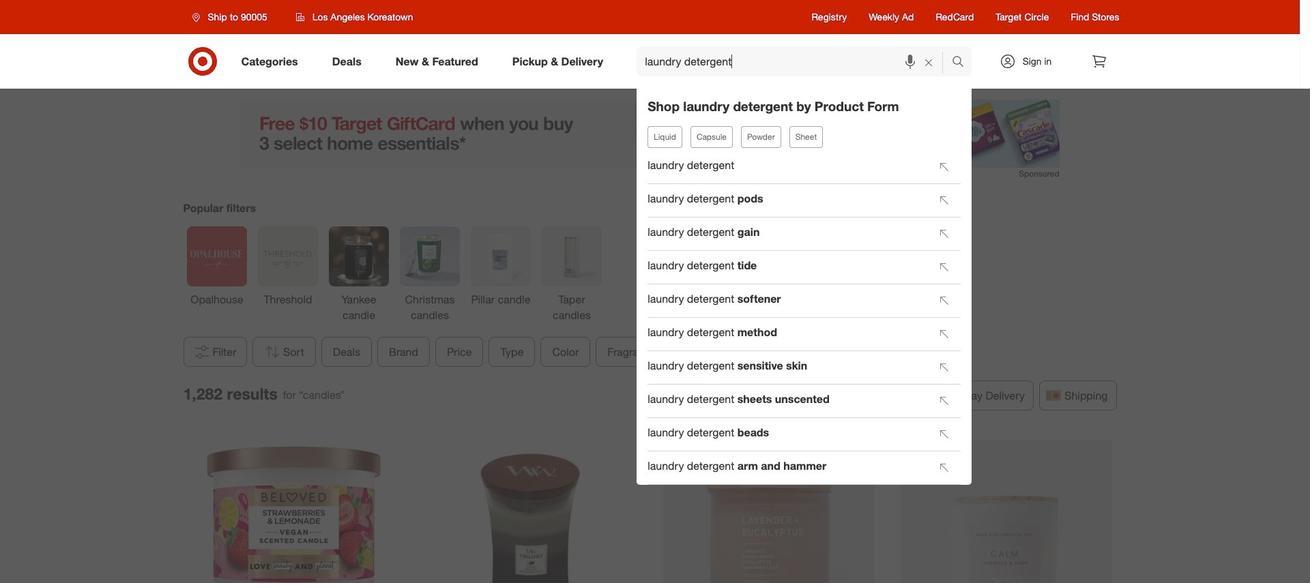 Task type: locate. For each thing, give the bounding box(es) containing it.
tinted glass lavender + eucalyptus jar candle light pink - threshold™ image
[[663, 440, 874, 584], [663, 440, 874, 584]]

wood lidded glass wellness calm candle - threshold™ image
[[901, 440, 1112, 584], [901, 440, 1112, 584]]

21.5oz large hourglass jar candle warm woods trilogy - woodwick image
[[426, 440, 637, 584], [426, 440, 637, 584]]

beloved 2-wick candle strawberries & lemonade - 11.5oz image
[[188, 440, 399, 584], [188, 440, 399, 584]]

What can we help you find? suggestions appear below search field
[[637, 46, 955, 76]]



Task type: describe. For each thing, give the bounding box(es) containing it.
advertisement element
[[241, 100, 1060, 168]]



Task type: vqa. For each thing, say whether or not it's contained in the screenshot.
Tinted Glass Lavender + Eucalyptus Jar Candle Light Pink - Threshold™ 'image'
yes



